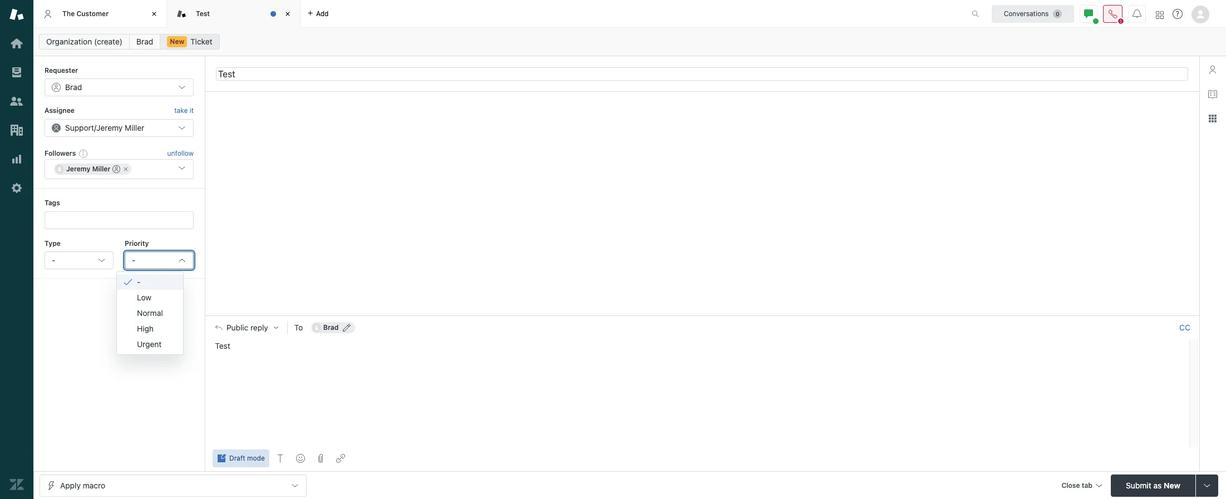 Task type: locate. For each thing, give the bounding box(es) containing it.
0 horizontal spatial jeremy
[[66, 165, 90, 173]]

take
[[174, 107, 188, 115]]

add link (cmd k) image
[[336, 454, 345, 463]]

high option
[[117, 321, 183, 337]]

user is an agent image
[[113, 165, 120, 173]]

low
[[137, 293, 151, 302]]

1 vertical spatial jeremy
[[66, 165, 90, 173]]

jeremy right support
[[96, 123, 123, 132]]

1 horizontal spatial - button
[[125, 252, 194, 269]]

secondary element
[[33, 31, 1226, 53]]

1 horizontal spatial miller
[[125, 123, 144, 132]]

test
[[196, 9, 210, 18], [215, 341, 230, 351]]

- down type
[[52, 255, 55, 265]]

jeremy inside assignee element
[[96, 123, 123, 132]]

Public reply composer Draft mode text field
[[210, 340, 1186, 363]]

high
[[137, 324, 154, 333]]

new inside secondary element
[[170, 37, 184, 46]]

mode
[[247, 454, 265, 463]]

0 vertical spatial miller
[[125, 123, 144, 132]]

jeremy miller
[[66, 165, 110, 173]]

urgent
[[137, 339, 162, 349]]

- inside option
[[137, 277, 141, 286]]

public reply
[[227, 324, 268, 333]]

brad for to
[[323, 324, 339, 332]]

the customer
[[62, 9, 109, 18]]

jeremy miller option
[[54, 164, 132, 175]]

followers element
[[45, 159, 194, 179]]

miller left user is an agent image
[[92, 165, 110, 173]]

jeremy down info on adding followers image on the left top of the page
[[66, 165, 90, 173]]

- button
[[45, 252, 114, 269], [125, 252, 194, 269]]

0 vertical spatial brad
[[136, 37, 153, 46]]

brad down requester
[[65, 83, 82, 92]]

assignee element
[[45, 119, 194, 137]]

0 horizontal spatial miller
[[92, 165, 110, 173]]

1 horizontal spatial -
[[132, 255, 136, 265]]

draft
[[229, 454, 245, 463]]

1 horizontal spatial brad
[[136, 37, 153, 46]]

brad inside requester element
[[65, 83, 82, 92]]

brad
[[136, 37, 153, 46], [65, 83, 82, 92], [323, 324, 339, 332]]

- button up - option
[[125, 252, 194, 269]]

1 horizontal spatial test
[[215, 341, 230, 351]]

organizations image
[[9, 123, 24, 137]]

unfollow
[[167, 149, 194, 158]]

0 vertical spatial new
[[170, 37, 184, 46]]

1 vertical spatial test
[[215, 341, 230, 351]]

assignee
[[45, 107, 74, 115]]

test inside tab
[[196, 9, 210, 18]]

new
[[170, 37, 184, 46], [1164, 481, 1180, 490]]

brad down close image
[[136, 37, 153, 46]]

2 horizontal spatial -
[[137, 277, 141, 286]]

test inside text box
[[215, 341, 230, 351]]

- for priority
[[132, 255, 136, 265]]

1 horizontal spatial jeremy
[[96, 123, 123, 132]]

- up the "low"
[[137, 277, 141, 286]]

(create)
[[94, 37, 122, 46]]

1 vertical spatial miller
[[92, 165, 110, 173]]

- option
[[117, 274, 183, 290]]

reporting image
[[9, 152, 24, 166]]

conversations button
[[992, 5, 1074, 23]]

test tab
[[167, 0, 301, 28]]

2 vertical spatial brad
[[323, 324, 339, 332]]

1 vertical spatial new
[[1164, 481, 1180, 490]]

close tab
[[1062, 481, 1093, 490]]

new right the as
[[1164, 481, 1180, 490]]

brad for requester
[[65, 83, 82, 92]]

2 - button from the left
[[125, 252, 194, 269]]

zendesk products image
[[1156, 11, 1164, 19]]

followers
[[45, 149, 76, 157]]

- for type
[[52, 255, 55, 265]]

close image
[[282, 8, 293, 19]]

1 vertical spatial brad
[[65, 83, 82, 92]]

cc button
[[1179, 323, 1191, 333]]

as
[[1154, 481, 1162, 490]]

requester element
[[45, 79, 194, 97]]

-
[[52, 255, 55, 265], [132, 255, 136, 265], [137, 277, 141, 286]]

tab
[[1082, 481, 1093, 490]]

customers image
[[9, 94, 24, 109]]

main element
[[0, 0, 33, 499]]

draft mode
[[229, 454, 265, 463]]

minimize composer image
[[698, 311, 707, 320]]

brad right klobrad84@gmail.com 'image'
[[323, 324, 339, 332]]

remove image
[[123, 166, 129, 173]]

get started image
[[9, 36, 24, 51]]

0 horizontal spatial -
[[52, 255, 55, 265]]

test down public
[[215, 341, 230, 351]]

/
[[94, 123, 96, 132]]

0 vertical spatial test
[[196, 9, 210, 18]]

add button
[[301, 0, 335, 27]]

0 horizontal spatial - button
[[45, 252, 114, 269]]

2 horizontal spatial brad
[[323, 324, 339, 332]]

1 - button from the left
[[45, 252, 114, 269]]

take it button
[[174, 105, 194, 117]]

to
[[294, 323, 303, 333]]

jeremy
[[96, 123, 123, 132], [66, 165, 90, 173]]

- button for priority
[[125, 252, 194, 269]]

support / jeremy miller
[[65, 123, 144, 132]]

- down priority
[[132, 255, 136, 265]]

close image
[[149, 8, 160, 19]]

apply
[[60, 481, 81, 490]]

tags
[[45, 199, 60, 207]]

test up ticket
[[196, 9, 210, 18]]

organization (create)
[[46, 37, 122, 46]]

public reply button
[[205, 316, 287, 340]]

klobrad84@gmail.com image
[[312, 324, 321, 333]]

new left ticket
[[170, 37, 184, 46]]

admin image
[[9, 181, 24, 195]]

close
[[1062, 481, 1080, 490]]

0 horizontal spatial new
[[170, 37, 184, 46]]

0 horizontal spatial brad
[[65, 83, 82, 92]]

conversations
[[1004, 9, 1049, 18]]

- button for type
[[45, 252, 114, 269]]

urgent option
[[117, 337, 183, 352]]

millerjeremy500@gmail.com image
[[55, 165, 64, 174]]

info on adding followers image
[[79, 149, 88, 158]]

miller right /
[[125, 123, 144, 132]]

- button down type
[[45, 252, 114, 269]]

organization
[[46, 37, 92, 46]]

0 vertical spatial jeremy
[[96, 123, 123, 132]]

apps image
[[1208, 114, 1217, 123]]

miller
[[125, 123, 144, 132], [92, 165, 110, 173]]

0 horizontal spatial test
[[196, 9, 210, 18]]



Task type: vqa. For each thing, say whether or not it's contained in the screenshot.
Popular
no



Task type: describe. For each thing, give the bounding box(es) containing it.
customer context image
[[1208, 65, 1217, 74]]

get help image
[[1173, 9, 1183, 19]]

customer
[[77, 9, 109, 18]]

miller inside option
[[92, 165, 110, 173]]

zendesk support image
[[9, 7, 24, 22]]

it
[[190, 107, 194, 115]]

add
[[316, 9, 329, 18]]

close tab button
[[1057, 475, 1107, 498]]

Tags field
[[53, 215, 183, 226]]

views image
[[9, 65, 24, 80]]

public
[[227, 324, 248, 333]]

jeremy inside jeremy miller option
[[66, 165, 90, 173]]

type
[[45, 239, 61, 247]]

brad inside secondary element
[[136, 37, 153, 46]]

Subject field
[[216, 67, 1188, 80]]

button displays agent's chat status as online. image
[[1084, 9, 1093, 18]]

zendesk image
[[9, 478, 24, 492]]

priority list box
[[116, 271, 184, 355]]

the customer tab
[[33, 0, 167, 28]]

format text image
[[276, 454, 285, 463]]

the
[[62, 9, 75, 18]]

low option
[[117, 290, 183, 305]]

edit user image
[[343, 324, 351, 332]]

reply
[[250, 324, 268, 333]]

brad link
[[129, 34, 160, 50]]

ticket
[[190, 37, 212, 46]]

organization (create) button
[[39, 34, 130, 50]]

submit as new
[[1126, 481, 1180, 490]]

draft mode button
[[213, 450, 269, 468]]

normal option
[[117, 305, 183, 321]]

insert emojis image
[[296, 454, 305, 463]]

cc
[[1180, 323, 1190, 333]]

unfollow button
[[167, 149, 194, 159]]

notifications image
[[1133, 9, 1142, 18]]

miller inside assignee element
[[125, 123, 144, 132]]

take it
[[174, 107, 194, 115]]

requester
[[45, 66, 78, 75]]

displays possible ticket submission types image
[[1203, 481, 1212, 490]]

macro
[[83, 481, 105, 490]]

add attachment image
[[316, 454, 325, 463]]

normal
[[137, 308, 163, 318]]

apply macro
[[60, 481, 105, 490]]

support
[[65, 123, 94, 132]]

knowledge image
[[1208, 90, 1217, 99]]

1 horizontal spatial new
[[1164, 481, 1180, 490]]

priority
[[125, 239, 149, 247]]

tabs tab list
[[33, 0, 960, 28]]

submit
[[1126, 481, 1151, 490]]



